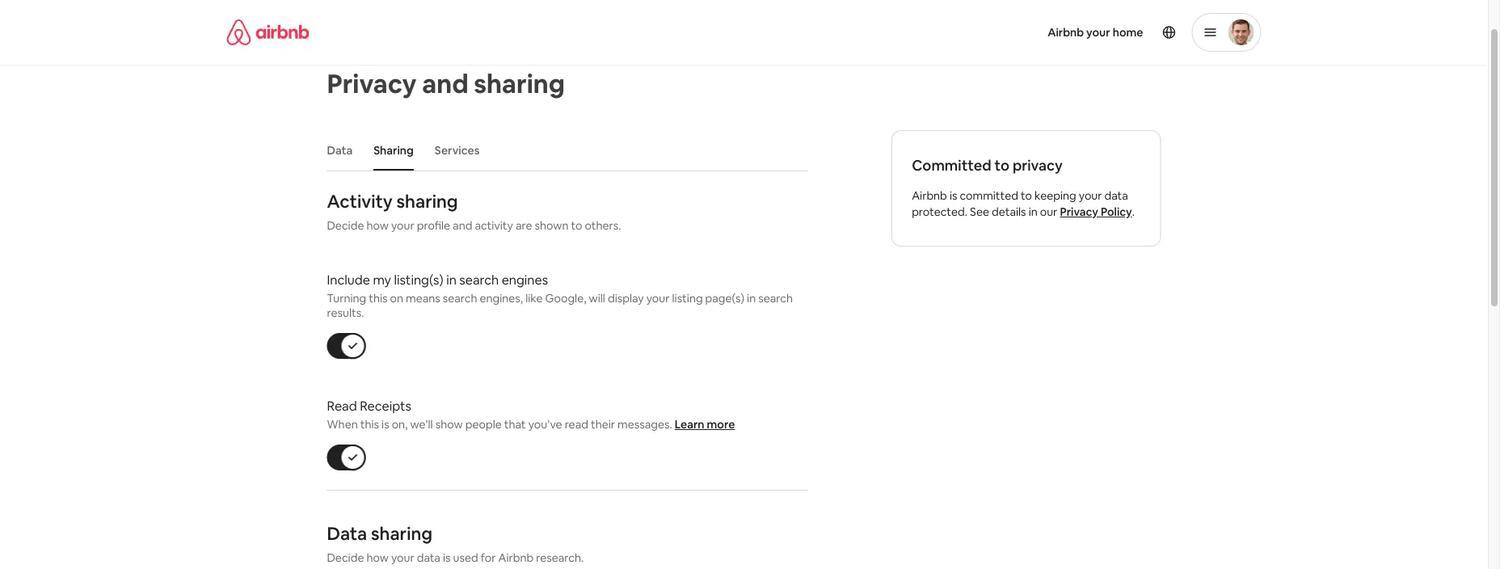 Task type: vqa. For each thing, say whether or not it's contained in the screenshot.
the sharing in the Data sharing Decide how your data is used for Airbnb research.
yes



Task type: describe. For each thing, give the bounding box(es) containing it.
google,
[[545, 291, 587, 306]]

for
[[481, 551, 496, 565]]

include
[[327, 271, 370, 288]]

your inside airbnb is committed to keeping your data protected. see details in our
[[1079, 188, 1102, 203]]

airbnb is committed to keeping your data protected. see details in our
[[912, 188, 1129, 219]]

read receipts when this is on, we'll show people that you've read their messages. learn more
[[327, 397, 735, 432]]

data button
[[319, 135, 361, 166]]

turning
[[327, 291, 366, 306]]

privacy policy link
[[1060, 205, 1133, 219]]

.
[[1133, 205, 1135, 219]]

privacy for privacy and sharing
[[327, 66, 417, 100]]

1 horizontal spatial to
[[995, 156, 1010, 175]]

research.
[[536, 551, 584, 565]]

read
[[327, 397, 357, 414]]

this inside "read receipts when this is on, we'll show people that you've read their messages. learn more"
[[360, 417, 379, 432]]

is inside "read receipts when this is on, we'll show people that you've read their messages. learn more"
[[382, 417, 389, 432]]

services
[[435, 143, 480, 158]]

airbnb your home link
[[1038, 15, 1153, 49]]

sharing
[[374, 143, 414, 158]]

that
[[504, 417, 526, 432]]

services button
[[427, 135, 488, 166]]

data inside airbnb is committed to keeping your data protected. see details in our
[[1105, 188, 1129, 203]]

in inside airbnb is committed to keeping your data protected. see details in our
[[1029, 205, 1038, 219]]

used
[[453, 551, 478, 565]]

airbnb for airbnb is committed to keeping your data protected. see details in our
[[912, 188, 948, 203]]

policy
[[1101, 205, 1133, 219]]

privacy for privacy policy .
[[1060, 205, 1099, 219]]

means
[[406, 291, 440, 306]]

decide for activity sharing
[[327, 218, 364, 233]]

page(s)
[[706, 291, 745, 306]]

receipts
[[360, 397, 411, 414]]

listing
[[672, 291, 703, 306]]

decide for data sharing
[[327, 551, 364, 565]]

0 vertical spatial and
[[422, 66, 469, 100]]

more
[[707, 417, 735, 432]]

people
[[465, 417, 502, 432]]

committed
[[960, 188, 1019, 203]]

we'll
[[410, 417, 433, 432]]

read
[[565, 417, 589, 432]]

learn more link
[[675, 417, 735, 432]]

airbnb your home
[[1048, 25, 1144, 40]]

their
[[591, 417, 615, 432]]

how for activity
[[367, 218, 389, 233]]

like
[[526, 291, 543, 306]]

keeping
[[1035, 188, 1077, 203]]

tab list containing data
[[319, 130, 808, 171]]

0 vertical spatial sharing
[[474, 66, 565, 100]]



Task type: locate. For each thing, give the bounding box(es) containing it.
learn
[[675, 417, 705, 432]]

this
[[369, 291, 388, 306], [360, 417, 379, 432]]

0 horizontal spatial to
[[571, 218, 583, 233]]

engines
[[502, 271, 548, 288]]

on
[[390, 291, 403, 306]]

protected.
[[912, 205, 968, 219]]

engines,
[[480, 291, 523, 306]]

1 vertical spatial data
[[417, 551, 441, 565]]

airbnb inside airbnb your home link
[[1048, 25, 1084, 40]]

2 how from the top
[[367, 551, 389, 565]]

1 vertical spatial and
[[453, 218, 473, 233]]

committed
[[912, 156, 992, 175]]

sharing for activity sharing
[[397, 190, 458, 213]]

messages.
[[618, 417, 672, 432]]

in
[[1029, 205, 1038, 219], [446, 271, 457, 288], [747, 291, 756, 306]]

0 vertical spatial data
[[1105, 188, 1129, 203]]

search up engines, at bottom left
[[460, 271, 499, 288]]

1 vertical spatial privacy
[[1060, 205, 1099, 219]]

2 vertical spatial sharing
[[371, 522, 433, 545]]

profile
[[417, 218, 450, 233]]

to up "committed"
[[995, 156, 1010, 175]]

to inside airbnb is committed to keeping your data protected. see details in our
[[1021, 188, 1033, 203]]

and
[[422, 66, 469, 100], [453, 218, 473, 233]]

on,
[[392, 417, 408, 432]]

data inside the data sharing decide how your data is used for airbnb research.
[[327, 522, 367, 545]]

in left "our"
[[1029, 205, 1038, 219]]

our
[[1040, 205, 1058, 219]]

your up privacy policy link on the right of page
[[1079, 188, 1102, 203]]

1 vertical spatial this
[[360, 417, 379, 432]]

1 vertical spatial decide
[[327, 551, 364, 565]]

sharing inside activity sharing decide how your profile and activity are shown to others.
[[397, 190, 458, 213]]

search right page(s)
[[759, 291, 793, 306]]

2 vertical spatial airbnb
[[499, 551, 534, 565]]

0 vertical spatial in
[[1029, 205, 1038, 219]]

1 vertical spatial in
[[446, 271, 457, 288]]

0 vertical spatial how
[[367, 218, 389, 233]]

activity
[[327, 190, 393, 213]]

and inside activity sharing decide how your profile and activity are shown to others.
[[453, 218, 473, 233]]

your left the used
[[391, 551, 415, 565]]

include my listing(s) in search engines turning this on means search engines, like google, will display your listing page(s) in search results.
[[327, 271, 793, 320]]

this left on
[[369, 291, 388, 306]]

1 how from the top
[[367, 218, 389, 233]]

1 horizontal spatial privacy
[[1060, 205, 1099, 219]]

this down the receipts
[[360, 417, 379, 432]]

0 horizontal spatial data
[[417, 551, 441, 565]]

privacy policy .
[[1060, 205, 1135, 219]]

data left the used
[[417, 551, 441, 565]]

you've
[[529, 417, 562, 432]]

1 vertical spatial sharing
[[397, 190, 458, 213]]

sharing inside the data sharing decide how your data is used for airbnb research.
[[371, 522, 433, 545]]

search right means
[[443, 291, 477, 306]]

2 horizontal spatial airbnb
[[1048, 25, 1084, 40]]

to up details
[[1021, 188, 1033, 203]]

are
[[516, 218, 532, 233]]

how
[[367, 218, 389, 233], [367, 551, 389, 565]]

1 decide from the top
[[327, 218, 364, 233]]

1 vertical spatial how
[[367, 551, 389, 565]]

sharing for data sharing
[[371, 522, 433, 545]]

0 vertical spatial data
[[327, 143, 353, 158]]

2 horizontal spatial in
[[1029, 205, 1038, 219]]

how inside the data sharing decide how your data is used for airbnb research.
[[367, 551, 389, 565]]

see
[[970, 205, 990, 219]]

your left home
[[1087, 25, 1111, 40]]

how for data
[[367, 551, 389, 565]]

your inside include my listing(s) in search engines turning this on means search engines, like google, will display your listing page(s) in search results.
[[647, 291, 670, 306]]

sharing
[[474, 66, 565, 100], [397, 190, 458, 213], [371, 522, 433, 545]]

2 decide from the top
[[327, 551, 364, 565]]

to inside activity sharing decide how your profile and activity are shown to others.
[[571, 218, 583, 233]]

your left profile at the left top of page
[[391, 218, 415, 233]]

decide inside the data sharing decide how your data is used for airbnb research.
[[327, 551, 364, 565]]

is inside the data sharing decide how your data is used for airbnb research.
[[443, 551, 451, 565]]

1 horizontal spatial in
[[747, 291, 756, 306]]

airbnb
[[1048, 25, 1084, 40], [912, 188, 948, 203], [499, 551, 534, 565]]

is left on, at bottom
[[382, 417, 389, 432]]

1 vertical spatial airbnb
[[912, 188, 948, 203]]

sharing button
[[366, 135, 422, 166]]

show
[[436, 417, 463, 432]]

decide
[[327, 218, 364, 233], [327, 551, 364, 565]]

in right page(s)
[[747, 291, 756, 306]]

activity
[[475, 218, 513, 233]]

in right listing(s) at left
[[446, 271, 457, 288]]

2 data from the top
[[327, 522, 367, 545]]

results.
[[327, 306, 364, 320]]

0 vertical spatial this
[[369, 291, 388, 306]]

listing(s)
[[394, 271, 444, 288]]

search
[[460, 271, 499, 288], [443, 291, 477, 306], [759, 291, 793, 306]]

your left "listing"
[[647, 291, 670, 306]]

your inside activity sharing decide how your profile and activity are shown to others.
[[391, 218, 415, 233]]

0 horizontal spatial privacy
[[327, 66, 417, 100]]

is left the used
[[443, 551, 451, 565]]

airbnb right the for
[[499, 551, 534, 565]]

data up policy
[[1105, 188, 1129, 203]]

details
[[992, 205, 1027, 219]]

1 vertical spatial data
[[327, 522, 367, 545]]

is up protected.
[[950, 188, 958, 203]]

1 horizontal spatial airbnb
[[912, 188, 948, 203]]

1 data from the top
[[327, 143, 353, 158]]

tab list
[[319, 130, 808, 171]]

your
[[1087, 25, 1111, 40], [1079, 188, 1102, 203], [391, 218, 415, 233], [647, 291, 670, 306], [391, 551, 415, 565]]

when
[[327, 417, 358, 432]]

is inside airbnb is committed to keeping your data protected. see details in our
[[950, 188, 958, 203]]

display
[[608, 291, 644, 306]]

0 horizontal spatial is
[[382, 417, 389, 432]]

is
[[950, 188, 958, 203], [382, 417, 389, 432], [443, 551, 451, 565]]

0 horizontal spatial in
[[446, 271, 457, 288]]

0 vertical spatial is
[[950, 188, 958, 203]]

privacy
[[1013, 156, 1063, 175]]

1 horizontal spatial is
[[443, 551, 451, 565]]

your inside the data sharing decide how your data is used for airbnb research.
[[391, 551, 415, 565]]

airbnb inside airbnb is committed to keeping your data protected. see details in our
[[912, 188, 948, 203]]

to right shown
[[571, 218, 583, 233]]

privacy and sharing
[[327, 66, 565, 100]]

data inside button
[[327, 143, 353, 158]]

1 horizontal spatial data
[[1105, 188, 1129, 203]]

airbnb inside the data sharing decide how your data is used for airbnb research.
[[499, 551, 534, 565]]

home
[[1113, 25, 1144, 40]]

profile element
[[764, 0, 1262, 65]]

2 horizontal spatial is
[[950, 188, 958, 203]]

your inside airbnb your home link
[[1087, 25, 1111, 40]]

data
[[327, 143, 353, 158], [327, 522, 367, 545]]

0 horizontal spatial airbnb
[[499, 551, 534, 565]]

airbnb left home
[[1048, 25, 1084, 40]]

2 vertical spatial to
[[571, 218, 583, 233]]

my
[[373, 271, 391, 288]]

data for data
[[327, 143, 353, 158]]

activity sharing decide how your profile and activity are shown to others.
[[327, 190, 621, 233]]

to
[[995, 156, 1010, 175], [1021, 188, 1033, 203], [571, 218, 583, 233]]

this inside include my listing(s) in search engines turning this on means search engines, like google, will display your listing page(s) in search results.
[[369, 291, 388, 306]]

will
[[589, 291, 606, 306]]

0 vertical spatial airbnb
[[1048, 25, 1084, 40]]

data inside the data sharing decide how your data is used for airbnb research.
[[417, 551, 441, 565]]

0 vertical spatial to
[[995, 156, 1010, 175]]

decide inside activity sharing decide how your profile and activity are shown to others.
[[327, 218, 364, 233]]

2 horizontal spatial to
[[1021, 188, 1033, 203]]

shown
[[535, 218, 569, 233]]

privacy up sharing button
[[327, 66, 417, 100]]

data
[[1105, 188, 1129, 203], [417, 551, 441, 565]]

privacy
[[327, 66, 417, 100], [1060, 205, 1099, 219]]

committed to privacy
[[912, 156, 1063, 175]]

2 vertical spatial in
[[747, 291, 756, 306]]

others.
[[585, 218, 621, 233]]

1 vertical spatial is
[[382, 417, 389, 432]]

privacy down the keeping
[[1060, 205, 1099, 219]]

airbnb for airbnb your home
[[1048, 25, 1084, 40]]

1 vertical spatial to
[[1021, 188, 1033, 203]]

data for data sharing decide how your data is used for airbnb research.
[[327, 522, 367, 545]]

and up the services
[[422, 66, 469, 100]]

and right profile at the left top of page
[[453, 218, 473, 233]]

0 vertical spatial privacy
[[327, 66, 417, 100]]

data sharing decide how your data is used for airbnb research.
[[327, 522, 584, 565]]

2 vertical spatial is
[[443, 551, 451, 565]]

airbnb up protected.
[[912, 188, 948, 203]]

0 vertical spatial decide
[[327, 218, 364, 233]]

how inside activity sharing decide how your profile and activity are shown to others.
[[367, 218, 389, 233]]



